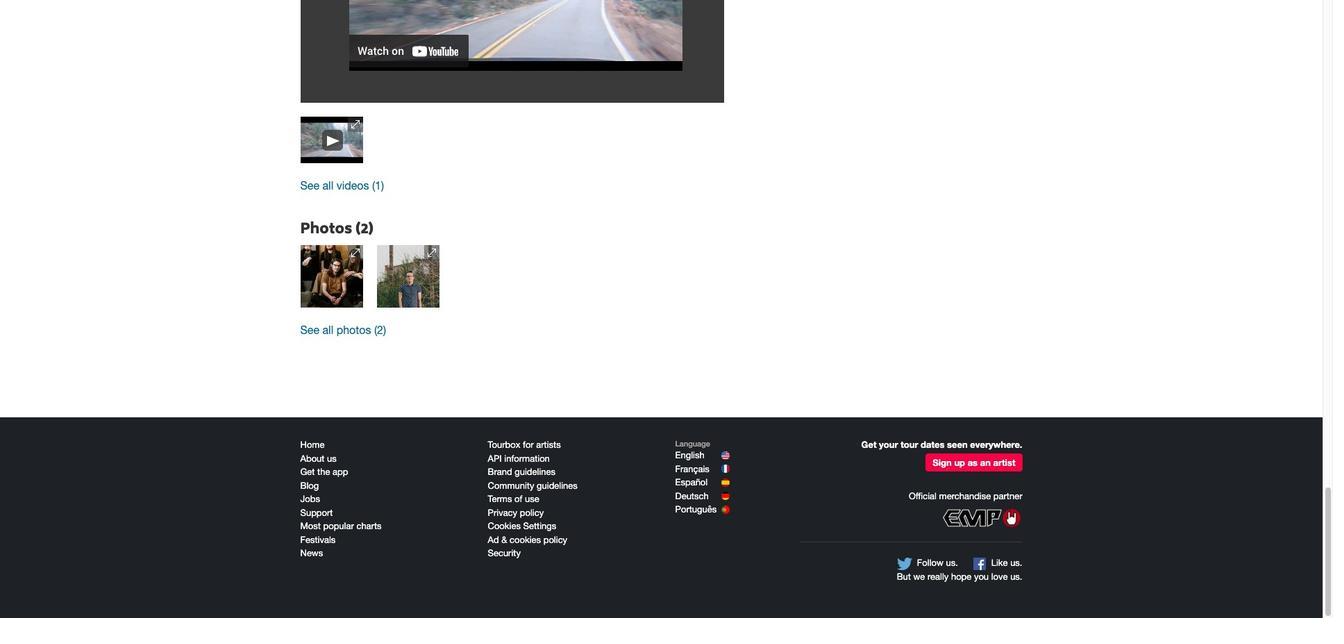 Task type: locate. For each thing, give the bounding box(es) containing it.
seen
[[947, 439, 968, 450]]

guidelines up use
[[537, 480, 578, 491]]

your
[[879, 439, 898, 450]]

1 vertical spatial get
[[300, 467, 315, 477]]

1 vertical spatial see
[[300, 324, 319, 336]]

see left 'videos'
[[300, 179, 319, 192]]

us. right "like" in the bottom of the page
[[1011, 558, 1023, 568]]

(1)
[[372, 179, 384, 192]]

jobs link
[[300, 494, 320, 504]]

ad
[[488, 534, 499, 545]]

2 see from the top
[[300, 324, 319, 336]]

tourbox for artists api information brand guidelines community guidelines terms of use privacy policy cookies settings ad & cookies policy security
[[488, 440, 578, 558]]

us.
[[946, 558, 958, 568], [1011, 558, 1023, 568], [1011, 571, 1023, 582]]

everywhere.
[[970, 439, 1023, 450]]

all for videos
[[323, 179, 333, 192]]

see for see all photos (2)
[[300, 324, 319, 336]]

(2) right the photos
[[355, 218, 374, 242]]

guidelines up community guidelines link
[[515, 467, 556, 477]]

dates
[[921, 439, 945, 450]]

festivals link
[[300, 534, 336, 545]]

2 all from the top
[[323, 324, 333, 336]]

slaughter beach, dog live image
[[300, 116, 363, 163], [332, 201, 484, 353], [255, 226, 408, 327]]

news
[[300, 548, 323, 558]]

all left photos at the left
[[323, 324, 333, 336]]

see all photos (2) link
[[300, 324, 386, 336]]

français
[[675, 464, 710, 474]]

sign up as an artist link
[[926, 454, 1023, 472]]

festivals
[[300, 534, 336, 545]]

all for photos
[[323, 324, 333, 336]]

partner
[[994, 491, 1023, 502]]

us. up but we really hope you love us.
[[946, 558, 958, 568]]

1 vertical spatial policy
[[544, 534, 567, 545]]

cookies
[[488, 521, 521, 531]]

policy down settings
[[544, 534, 567, 545]]

(2) right photos at the left
[[374, 324, 386, 336]]

blog
[[300, 480, 319, 491]]

get left the your
[[862, 439, 877, 450]]

like us.
[[991, 558, 1023, 568]]

1 all from the top
[[323, 179, 333, 192]]

us. for follow us.
[[946, 558, 958, 568]]

get
[[862, 439, 877, 450], [300, 467, 315, 477]]

see
[[300, 179, 319, 192], [300, 324, 319, 336]]

official merchandise partner
[[909, 491, 1023, 502]]

sign up as an artist
[[933, 457, 1016, 468]]

cookies settings link
[[488, 521, 556, 531]]

expand image
[[351, 120, 359, 128], [327, 135, 339, 147], [351, 249, 359, 257], [427, 249, 436, 257]]

api
[[488, 453, 502, 464]]

videos
[[337, 179, 369, 192]]

0 horizontal spatial get
[[300, 467, 315, 477]]

guidelines
[[515, 467, 556, 477], [537, 480, 578, 491]]

1 see from the top
[[300, 179, 319, 192]]

0 vertical spatial get
[[862, 439, 877, 450]]

español link
[[675, 477, 708, 488]]

0 vertical spatial all
[[323, 179, 333, 192]]

0 vertical spatial (2)
[[355, 218, 374, 242]]

like us. link
[[974, 558, 1023, 570]]

1 vertical spatial guidelines
[[537, 480, 578, 491]]

(2)
[[355, 218, 374, 242], [374, 324, 386, 336]]

see all videos (1) link
[[300, 179, 384, 192]]

1 vertical spatial all
[[323, 324, 333, 336]]

see left photos at the left
[[300, 324, 319, 336]]

merchandise
[[939, 491, 991, 502]]

policy down use
[[520, 507, 544, 518]]

get up blog link at the bottom of page
[[300, 467, 315, 477]]

deutsch
[[675, 491, 709, 501]]

see all photos (2)
[[300, 324, 386, 336]]

0 vertical spatial see
[[300, 179, 319, 192]]

get the app link
[[300, 467, 348, 477]]

photos
[[300, 218, 352, 242]]

twitter image
[[897, 558, 912, 570]]

1 horizontal spatial get
[[862, 439, 877, 450]]

use
[[525, 494, 539, 504]]

policy
[[520, 507, 544, 518], [544, 534, 567, 545]]

terms of use link
[[488, 494, 539, 504]]

app
[[333, 467, 348, 477]]

language english français español deutsch português
[[675, 439, 717, 515]]

all left 'videos'
[[323, 179, 333, 192]]

home link
[[300, 440, 325, 450]]

most
[[300, 521, 321, 531]]

security link
[[488, 548, 521, 558]]

0 vertical spatial guidelines
[[515, 467, 556, 477]]

community guidelines link
[[488, 480, 578, 491]]



Task type: describe. For each thing, give the bounding box(es) containing it.
an
[[980, 457, 991, 468]]

privacy
[[488, 507, 517, 518]]

tourbox
[[488, 440, 520, 450]]

tourbox for artists link
[[488, 440, 561, 450]]

see for see all videos (1)
[[300, 179, 319, 192]]

1 vertical spatial (2)
[[374, 324, 386, 336]]

the
[[317, 467, 330, 477]]

english link
[[675, 450, 705, 460]]

love
[[991, 571, 1008, 582]]

english
[[675, 450, 705, 460]]

follow
[[917, 558, 944, 568]]

charts
[[357, 521, 382, 531]]

official
[[909, 491, 937, 502]]

news link
[[300, 548, 323, 558]]

português link
[[675, 504, 717, 515]]

emp image
[[941, 506, 1023, 530]]

blog link
[[300, 480, 319, 491]]

hope
[[951, 571, 972, 582]]

api information link
[[488, 453, 550, 464]]

up
[[954, 457, 965, 468]]

follow us. link
[[897, 558, 958, 570]]

jobs
[[300, 494, 320, 504]]

of
[[515, 494, 522, 504]]

really
[[928, 571, 949, 582]]

ad & cookies policy link
[[488, 534, 567, 545]]

español
[[675, 477, 708, 488]]

community
[[488, 480, 534, 491]]

português
[[675, 504, 717, 515]]

see all videos (1)
[[300, 179, 384, 192]]

most popular charts link
[[300, 521, 382, 531]]

follow us.
[[917, 558, 958, 568]]

home about us get the app blog jobs support most popular charts festivals news
[[300, 440, 382, 558]]

we
[[914, 571, 925, 582]]

cookies
[[510, 534, 541, 545]]

get inside home about us get the app blog jobs support most popular charts festivals news
[[300, 467, 315, 477]]

tour
[[901, 439, 918, 450]]

popular
[[323, 521, 354, 531]]

0 vertical spatial policy
[[520, 507, 544, 518]]

but
[[897, 571, 911, 582]]

language
[[675, 439, 710, 448]]

us. down like us.
[[1011, 571, 1023, 582]]

support
[[300, 507, 333, 518]]

about
[[300, 453, 325, 464]]

you
[[974, 571, 989, 582]]

brand
[[488, 467, 512, 477]]

about us link
[[300, 453, 337, 464]]

information
[[504, 453, 550, 464]]

support link
[[300, 507, 333, 518]]

us
[[327, 453, 337, 464]]

like
[[991, 558, 1008, 568]]

facebook image
[[974, 558, 986, 570]]

settings
[[523, 521, 556, 531]]

privacy policy link
[[488, 507, 544, 518]]

brand guidelines link
[[488, 467, 556, 477]]

but we really hope you love us.
[[897, 571, 1023, 582]]

français link
[[675, 464, 710, 474]]

us. for like us.
[[1011, 558, 1023, 568]]

artists
[[536, 440, 561, 450]]

home
[[300, 440, 325, 450]]

sign
[[933, 457, 952, 468]]

&
[[502, 534, 507, 545]]

deutsch link
[[675, 491, 709, 501]]

security
[[488, 548, 521, 558]]

photos (2)
[[300, 218, 374, 242]]

artist
[[993, 457, 1016, 468]]

photos
[[337, 324, 371, 336]]

terms
[[488, 494, 512, 504]]

as
[[968, 457, 978, 468]]

get your tour dates seen everywhere.
[[862, 439, 1023, 450]]

for
[[523, 440, 534, 450]]



Task type: vqa. For each thing, say whether or not it's contained in the screenshot.
Get inside Home About us Get the app Blog Jobs Support Most popular charts Festivals News
yes



